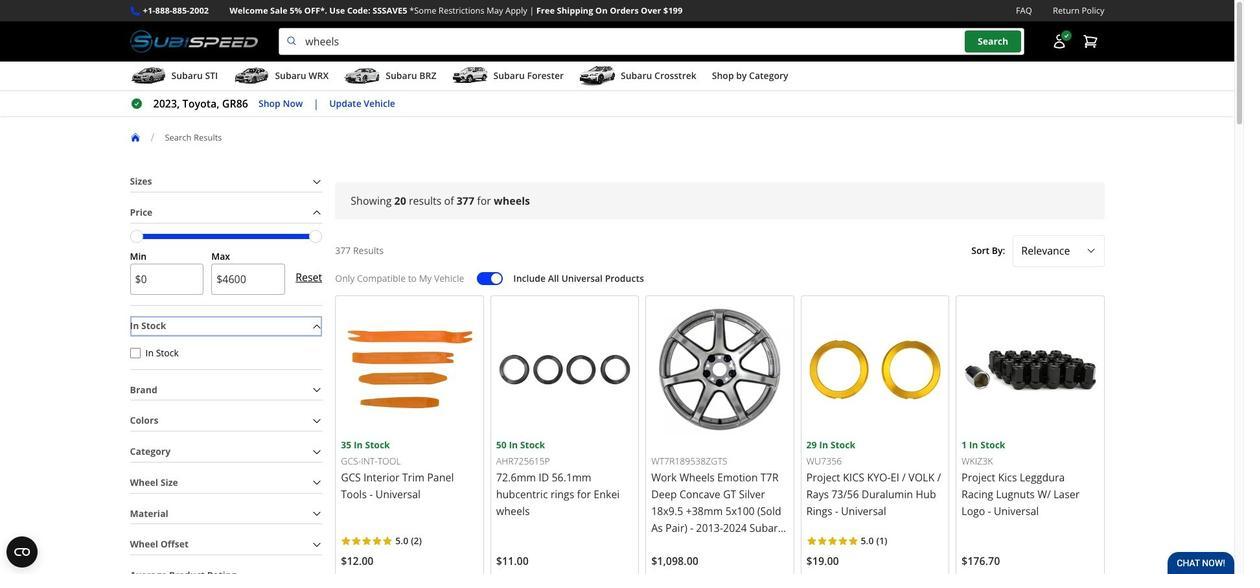 Task type: vqa. For each thing, say whether or not it's contained in the screenshot.
BRZ
no



Task type: locate. For each thing, give the bounding box(es) containing it.
maximum slider
[[309, 230, 322, 243]]

project kics leggdura racing lugnuts w/ laser logo - universal image
[[962, 301, 1099, 438]]

None button
[[130, 348, 140, 358]]

None text field
[[212, 264, 285, 295]]

a subaru brz thumbnail image image
[[344, 66, 381, 86]]

72.6mm id 56.1mm hubcentric rings for enkei wheels image
[[496, 301, 633, 438]]

None text field
[[130, 264, 204, 295]]

search input field
[[279, 28, 1024, 55]]

work wheels emotion t7r deep concave gt silver 18x9.5 +38mm 5x100 (sold as pair) - 2013-2024 subaru brz / scion fr-s / toyota gr86 / 2014-2018 subaru forester image
[[652, 301, 789, 438]]



Task type: describe. For each thing, give the bounding box(es) containing it.
a subaru forester thumbnail image image
[[452, 66, 488, 86]]

subispeed logo image
[[130, 28, 258, 55]]

open widget image
[[6, 537, 38, 568]]

button image
[[1052, 34, 1067, 49]]

project kics kyo-ei / volk / rays 73/56 duralumin hub rings - universal image
[[807, 301, 944, 438]]

gcs interior trim panel tools - universal image
[[341, 301, 478, 438]]

a subaru crosstrek thumbnail image image
[[580, 66, 616, 86]]

a subaru wrx thumbnail image image
[[234, 66, 270, 86]]

a subaru sti thumbnail image image
[[130, 66, 166, 86]]

minimum slider
[[130, 230, 143, 243]]

home image
[[130, 132, 140, 143]]



